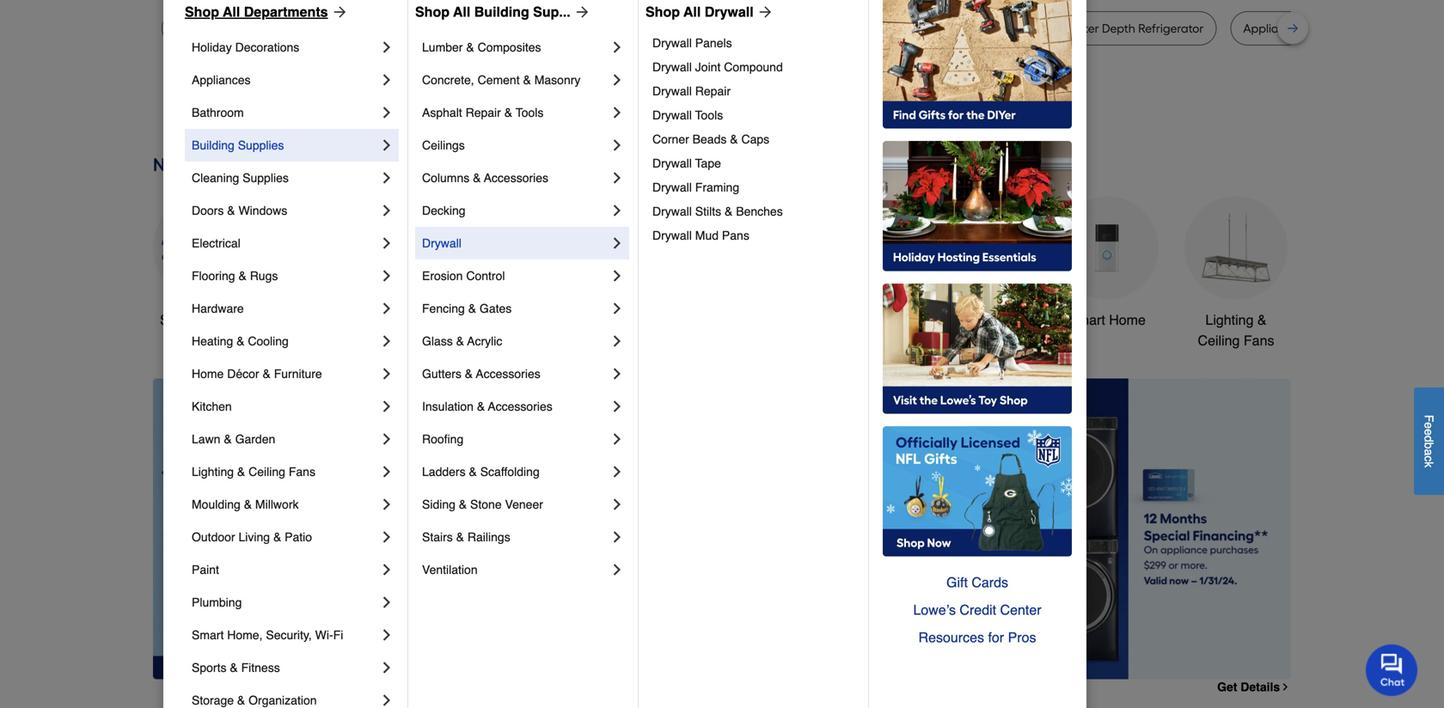 Task type: describe. For each thing, give the bounding box(es) containing it.
1 e from the top
[[1422, 422, 1436, 429]]

lumber & composites link
[[422, 31, 609, 64]]

drywall tape
[[652, 156, 721, 170]]

decking link
[[422, 194, 609, 227]]

depth
[[1102, 21, 1135, 36]]

chevron right image for smart home, security, wi-fi
[[378, 627, 395, 644]]

drywall joint compound link
[[652, 55, 856, 79]]

chevron right image for lumber & composites
[[609, 39, 626, 56]]

arrow right image for shop all drywall
[[754, 3, 774, 21]]

chevron right image for gutters & accessories
[[609, 365, 626, 383]]

appliance
[[1243, 21, 1299, 36]]

chevron right image for home décor & furniture
[[378, 365, 395, 383]]

drywall for drywall framing
[[652, 181, 692, 194]]

chevron right image for ladders & scaffolding
[[609, 463, 626, 481]]

erosion control
[[422, 269, 505, 283]]

decorations for christmas
[[555, 333, 628, 349]]

all for building
[[453, 4, 470, 20]]

french
[[564, 21, 601, 36]]

shop for shop all drywall
[[646, 4, 680, 20]]

lowe's
[[913, 602, 956, 618]]

patio
[[285, 530, 312, 544]]

k
[[1422, 462, 1436, 468]]

holiday decorations link
[[192, 31, 378, 64]]

christmas decorations
[[555, 312, 628, 349]]

cards
[[972, 575, 1008, 591]]

resources
[[919, 630, 984, 646]]

lawn & garden link
[[192, 423, 378, 456]]

christmas
[[560, 312, 622, 328]]

drywall stilts & benches link
[[652, 199, 856, 223]]

supplies for cleaning supplies
[[243, 171, 289, 185]]

0 vertical spatial building
[[474, 4, 529, 20]]

drywall mud pans link
[[652, 223, 856, 248]]

drywall link
[[422, 227, 609, 260]]

drywall tools
[[652, 108, 723, 122]]

chevron right image inside get details link
[[1280, 682, 1291, 693]]

cement
[[478, 73, 520, 87]]

center
[[1000, 602, 1041, 618]]

chevron right image for plumbing
[[378, 594, 395, 611]]

ge profile refrigerator
[[403, 21, 524, 36]]

doors & windows link
[[192, 194, 378, 227]]

wi-
[[315, 628, 333, 642]]

hardware
[[192, 302, 244, 315]]

arrow right image for shop all building sup...
[[571, 3, 591, 21]]

stairs & railings
[[422, 530, 510, 544]]

security,
[[266, 628, 312, 642]]

insulation
[[422, 400, 474, 413]]

fencing
[[422, 302, 465, 315]]

heating & cooling link
[[192, 325, 378, 358]]

tools link
[[411, 196, 514, 330]]

& inside lighting & ceiling fans
[[1258, 312, 1267, 328]]

framing
[[695, 181, 739, 194]]

0 vertical spatial fans
[[1244, 333, 1274, 349]]

chevron right image for insulation & accessories
[[609, 398, 626, 415]]

corner beads & caps link
[[652, 127, 856, 151]]

roofing link
[[422, 423, 609, 456]]

shop all drywall link
[[646, 2, 774, 22]]

tape
[[695, 156, 721, 170]]

décor
[[227, 367, 259, 381]]

chevron right image for asphalt repair & tools
[[609, 104, 626, 121]]

ge profile
[[859, 21, 912, 36]]

corner beads & caps
[[652, 132, 769, 146]]

chevron right image for hardware
[[378, 300, 395, 317]]

ceilings
[[422, 138, 465, 152]]

scroll to item #2 image
[[832, 648, 873, 655]]

details
[[1241, 680, 1280, 694]]

asphalt repair & tools link
[[422, 96, 609, 129]]

drywall for drywall repair
[[652, 84, 692, 98]]

glass & acrylic link
[[422, 325, 609, 358]]

storage
[[192, 694, 234, 707]]

glass
[[422, 334, 453, 348]]

joint
[[695, 60, 721, 74]]

ge for ge profile
[[859, 21, 875, 36]]

all for deals
[[195, 312, 210, 328]]

drywall for drywall stilts & benches
[[652, 205, 692, 218]]

garden
[[235, 432, 275, 446]]

visit the lowe's toy shop. image
[[883, 284, 1072, 414]]

storage & organization
[[192, 694, 317, 707]]

pans
[[722, 229, 749, 242]]

1 horizontal spatial ceiling
[[1198, 333, 1240, 349]]

kitchen link
[[192, 390, 378, 423]]

officially licensed n f l gifts. shop now. image
[[883, 426, 1072, 557]]

shop all building sup... link
[[415, 2, 591, 22]]

shop all departments
[[185, 4, 328, 20]]

shop all deals link
[[153, 196, 256, 330]]

chevron right image for ventilation
[[609, 561, 626, 579]]

sports
[[192, 661, 226, 675]]

electrical
[[192, 236, 241, 250]]

0 horizontal spatial home
[[192, 367, 224, 381]]

moulding & millwork link
[[192, 488, 378, 521]]

corner
[[652, 132, 689, 146]]

supplies for building supplies
[[238, 138, 284, 152]]

smart for smart home
[[1069, 312, 1105, 328]]

2 e from the top
[[1422, 429, 1436, 436]]

lawn
[[192, 432, 220, 446]]

tools inside outdoor tools & equipment
[[853, 312, 885, 328]]

asphalt
[[422, 106, 462, 119]]

chevron right image for storage & organization
[[378, 692, 395, 708]]

repair for asphalt
[[466, 106, 501, 119]]

chevron right image for kitchen
[[378, 398, 395, 415]]

ladders & scaffolding link
[[422, 456, 609, 488]]

0 horizontal spatial lighting & ceiling fans link
[[192, 456, 378, 488]]

drywall panels link
[[652, 31, 856, 55]]

shop for shop all building sup...
[[415, 4, 450, 20]]

a
[[1422, 449, 1436, 456]]

1 horizontal spatial home
[[1109, 312, 1146, 328]]

doors & windows
[[192, 204, 287, 217]]

paint link
[[192, 554, 378, 586]]

refrigerator for counter depth refrigerator
[[1138, 21, 1204, 36]]

drywall for drywall panels
[[652, 36, 692, 50]]

masonry
[[534, 73, 581, 87]]

chevron right image for columns & accessories
[[609, 169, 626, 187]]

chevron right image for decking
[[609, 202, 626, 219]]

chevron right image for fencing & gates
[[609, 300, 626, 317]]

panels
[[695, 36, 732, 50]]

0 horizontal spatial fans
[[289, 465, 315, 479]]

chevron right image for doors & windows
[[378, 202, 395, 219]]

flooring & rugs
[[192, 269, 278, 283]]

concrete,
[[422, 73, 474, 87]]

siding & stone veneer link
[[422, 488, 609, 521]]

1 horizontal spatial lighting & ceiling fans
[[1198, 312, 1274, 349]]

chevron right image for drywall
[[609, 235, 626, 252]]

all for departments
[[223, 4, 240, 20]]

gift cards link
[[883, 569, 1072, 597]]

outdoor tools & equipment
[[800, 312, 898, 349]]

columns & accessories link
[[422, 162, 609, 194]]

1 vertical spatial ceiling
[[249, 465, 285, 479]]

refrigerator for ge profile refrigerator
[[459, 21, 524, 36]]

cleaning supplies
[[192, 171, 289, 185]]

resources for pros
[[919, 630, 1036, 646]]

smart home
[[1069, 312, 1146, 328]]

chevron right image for moulding & millwork
[[378, 496, 395, 513]]

insulation & accessories
[[422, 400, 553, 413]]

chevron right image for erosion control
[[609, 267, 626, 285]]

shop
[[160, 312, 192, 328]]

columns
[[422, 171, 470, 185]]

ge for ge profile refrigerator
[[403, 21, 419, 36]]

equipment
[[816, 333, 882, 349]]



Task type: locate. For each thing, give the bounding box(es) containing it.
chevron right image for flooring & rugs
[[378, 267, 395, 285]]

siding
[[422, 498, 456, 511]]

fencing & gates link
[[422, 292, 609, 325]]

0 horizontal spatial bathroom
[[192, 106, 244, 119]]

0 vertical spatial lighting
[[1206, 312, 1254, 328]]

lumber & composites
[[422, 40, 541, 54]]

tools
[[516, 106, 544, 119], [695, 108, 723, 122], [446, 312, 479, 328], [853, 312, 885, 328]]

drywall left mud
[[652, 229, 692, 242]]

control
[[466, 269, 505, 283]]

shop up 'holiday'
[[185, 4, 219, 20]]

accessories down ceilings link
[[484, 171, 548, 185]]

e
[[1422, 422, 1436, 429], [1422, 429, 1436, 436]]

1 vertical spatial lighting & ceiling fans link
[[192, 456, 378, 488]]

drywall inside 'link'
[[652, 181, 692, 194]]

1 horizontal spatial smart
[[1069, 312, 1105, 328]]

refrigerator down the shop all building sup...
[[459, 21, 524, 36]]

drywall down corner
[[652, 156, 692, 170]]

1 vertical spatial smart
[[192, 628, 224, 642]]

1 vertical spatial accessories
[[476, 367, 540, 381]]

2 shop from the left
[[415, 4, 450, 20]]

chevron right image for building supplies
[[378, 137, 395, 154]]

1 horizontal spatial fans
[[1244, 333, 1274, 349]]

chevron right image for sports & fitness
[[378, 659, 395, 676]]

deals
[[214, 312, 249, 328]]

new deals every day during 25 days of deals image
[[153, 150, 1291, 179]]

moulding & millwork
[[192, 498, 299, 511]]

building
[[474, 4, 529, 20], [192, 138, 235, 152]]

chevron right image for lighting & ceiling fans
[[378, 463, 395, 481]]

3 shop from the left
[[646, 4, 680, 20]]

counter depth refrigerator
[[1055, 21, 1204, 36]]

1 vertical spatial building
[[192, 138, 235, 152]]

chevron right image
[[609, 39, 626, 56], [378, 71, 395, 89], [609, 71, 626, 89], [378, 104, 395, 121], [609, 104, 626, 121], [378, 137, 395, 154], [378, 235, 395, 252], [609, 235, 626, 252], [378, 267, 395, 285], [378, 333, 395, 350], [378, 398, 395, 415], [609, 431, 626, 448], [378, 463, 395, 481], [609, 463, 626, 481], [378, 496, 395, 513], [609, 496, 626, 513], [378, 529, 395, 546], [609, 529, 626, 546], [378, 561, 395, 579], [609, 561, 626, 579], [378, 594, 395, 611], [378, 659, 395, 676], [1280, 682, 1291, 693]]

all up ge profile refrigerator
[[453, 4, 470, 20]]

2 profile from the left
[[878, 21, 912, 36]]

fitness
[[241, 661, 280, 675]]

chevron right image for outdoor living & patio
[[378, 529, 395, 546]]

up to 30 percent off select major appliances. plus, save up to an extra $750 on major appliances. image
[[458, 379, 1291, 679]]

outdoor down moulding
[[192, 530, 235, 544]]

drywall mud pans
[[652, 229, 749, 242]]

f e e d b a c k
[[1422, 415, 1436, 468]]

repair down drywall joint compound
[[695, 84, 731, 98]]

0 horizontal spatial bathroom link
[[192, 96, 378, 129]]

0 horizontal spatial smart
[[192, 628, 224, 642]]

profile for ge profile refrigerator
[[422, 21, 456, 36]]

chevron right image for holiday decorations
[[378, 39, 395, 56]]

all for drywall
[[683, 4, 701, 20]]

drywall framing link
[[652, 175, 856, 199]]

0 vertical spatial lighting & ceiling fans
[[1198, 312, 1274, 349]]

drywall for drywall joint compound
[[652, 60, 692, 74]]

1 horizontal spatial shop
[[415, 4, 450, 20]]

decorations down christmas
[[555, 333, 628, 349]]

stone
[[470, 498, 502, 511]]

tools up ceilings link
[[516, 106, 544, 119]]

outdoor living & patio link
[[192, 521, 378, 554]]

1 horizontal spatial lighting
[[1206, 312, 1254, 328]]

refrigerator for french door refrigerator
[[633, 21, 698, 36]]

2 horizontal spatial shop
[[646, 4, 680, 20]]

0 horizontal spatial outdoor
[[192, 530, 235, 544]]

1 profile from the left
[[422, 21, 456, 36]]

2 horizontal spatial refrigerator
[[1138, 21, 1204, 36]]

shop for shop all departments
[[185, 4, 219, 20]]

shop these last-minute gifts. $99 or less. quantities are limited and won't last. image
[[153, 379, 431, 679]]

departments
[[244, 4, 328, 20]]

0 vertical spatial accessories
[[484, 171, 548, 185]]

find gifts for the diyer. image
[[883, 0, 1072, 129]]

drywall for drywall mud pans
[[652, 229, 692, 242]]

drywall for drywall tools
[[652, 108, 692, 122]]

drywall up corner
[[652, 108, 692, 122]]

acrylic
[[467, 334, 502, 348]]

chevron right image for glass & acrylic
[[609, 333, 626, 350]]

0 horizontal spatial ceiling
[[249, 465, 285, 479]]

0 horizontal spatial lighting
[[192, 465, 234, 479]]

chevron right image for electrical
[[378, 235, 395, 252]]

1 refrigerator from the left
[[459, 21, 524, 36]]

shop all building sup...
[[415, 4, 571, 20]]

accessories down gutters & accessories "link"
[[488, 400, 553, 413]]

insulation & accessories link
[[422, 390, 609, 423]]

christmas decorations link
[[540, 196, 643, 351]]

2 refrigerator from the left
[[633, 21, 698, 36]]

0 vertical spatial home
[[1109, 312, 1146, 328]]

drywall repair
[[652, 84, 731, 98]]

package
[[1302, 21, 1350, 36]]

building up composites
[[474, 4, 529, 20]]

arrow right image inside shop all departments link
[[328, 3, 349, 21]]

lighting & ceiling fans link
[[1185, 196, 1288, 351], [192, 456, 378, 488]]

drywall up panels
[[705, 4, 754, 20]]

0 vertical spatial outdoor
[[800, 312, 850, 328]]

flooring
[[192, 269, 235, 283]]

repair
[[695, 84, 731, 98], [466, 106, 501, 119]]

accessories for columns & accessories
[[484, 171, 548, 185]]

lighting
[[1206, 312, 1254, 328], [192, 465, 234, 479]]

fi
[[333, 628, 343, 642]]

outdoor up 'equipment'
[[800, 312, 850, 328]]

chevron right image for paint
[[378, 561, 395, 579]]

mud
[[695, 229, 719, 242]]

get details
[[1217, 680, 1280, 694]]

0 horizontal spatial ge
[[403, 21, 419, 36]]

ceilings link
[[422, 129, 609, 162]]

e up d
[[1422, 422, 1436, 429]]

chevron right image
[[378, 39, 395, 56], [609, 137, 626, 154], [378, 169, 395, 187], [609, 169, 626, 187], [378, 202, 395, 219], [609, 202, 626, 219], [609, 267, 626, 285], [378, 300, 395, 317], [609, 300, 626, 317], [609, 333, 626, 350], [378, 365, 395, 383], [609, 365, 626, 383], [609, 398, 626, 415], [378, 431, 395, 448], [378, 627, 395, 644], [378, 692, 395, 708]]

0 horizontal spatial profile
[[422, 21, 456, 36]]

1 vertical spatial outdoor
[[192, 530, 235, 544]]

accessories for gutters & accessories
[[476, 367, 540, 381]]

home décor & furniture
[[192, 367, 322, 381]]

3 refrigerator from the left
[[1138, 21, 1204, 36]]

for
[[988, 630, 1004, 646]]

asphalt repair & tools
[[422, 106, 544, 119]]

counter
[[1055, 21, 1099, 36]]

decorations for holiday
[[235, 40, 299, 54]]

cleaning
[[192, 171, 239, 185]]

all up 'heating'
[[195, 312, 210, 328]]

supplies
[[238, 138, 284, 152], [243, 171, 289, 185]]

1 horizontal spatial refrigerator
[[633, 21, 698, 36]]

drywall down "drywall framing"
[[652, 205, 692, 218]]

1 horizontal spatial repair
[[695, 84, 731, 98]]

chat invite button image
[[1366, 644, 1418, 696]]

arrow right image
[[328, 3, 349, 21], [571, 3, 591, 21], [754, 3, 774, 21], [1259, 529, 1276, 546]]

1 horizontal spatial bathroom
[[948, 312, 1008, 328]]

accessories
[[484, 171, 548, 185], [476, 367, 540, 381], [488, 400, 553, 413]]

0 vertical spatial repair
[[695, 84, 731, 98]]

1 vertical spatial fans
[[289, 465, 315, 479]]

shop up ge profile refrigerator
[[415, 4, 450, 20]]

e up 'b'
[[1422, 429, 1436, 436]]

chevron right image for concrete, cement & masonry
[[609, 71, 626, 89]]

fencing & gates
[[422, 302, 512, 315]]

doors
[[192, 204, 224, 217]]

1 vertical spatial supplies
[[243, 171, 289, 185]]

tools up 'glass & acrylic'
[[446, 312, 479, 328]]

0 vertical spatial smart
[[1069, 312, 1105, 328]]

drywall
[[705, 4, 754, 20], [652, 36, 692, 50], [652, 60, 692, 74], [652, 84, 692, 98], [652, 108, 692, 122], [652, 156, 692, 170], [652, 181, 692, 194], [652, 205, 692, 218], [652, 229, 692, 242], [422, 236, 462, 250]]

arrow left image
[[473, 529, 490, 546]]

holiday
[[192, 40, 232, 54]]

1 horizontal spatial outdoor
[[800, 312, 850, 328]]

1 vertical spatial decorations
[[555, 333, 628, 349]]

1 horizontal spatial decorations
[[555, 333, 628, 349]]

accessories for insulation & accessories
[[488, 400, 553, 413]]

appliances
[[192, 73, 251, 87]]

french door refrigerator
[[564, 21, 698, 36]]

chevron right image for cleaning supplies
[[378, 169, 395, 187]]

repair down cement
[[466, 106, 501, 119]]

1 vertical spatial lighting
[[192, 465, 234, 479]]

& inside outdoor tools & equipment
[[889, 312, 898, 328]]

0 vertical spatial bathroom link
[[192, 96, 378, 129]]

chevron right image for roofing
[[609, 431, 626, 448]]

0 horizontal spatial building
[[192, 138, 235, 152]]

veneer
[[505, 498, 543, 511]]

chevron right image for appliances
[[378, 71, 395, 89]]

columns & accessories
[[422, 171, 548, 185]]

shop all departments link
[[185, 2, 349, 22]]

d
[[1422, 436, 1436, 442]]

1 ge from the left
[[403, 21, 419, 36]]

chevron right image for lawn & garden
[[378, 431, 395, 448]]

drywall down drywall tape
[[652, 181, 692, 194]]

1 horizontal spatial lighting & ceiling fans link
[[1185, 196, 1288, 351]]

drywall up the drywall tools at the top of the page
[[652, 84, 692, 98]]

0 vertical spatial ceiling
[[1198, 333, 1240, 349]]

living
[[239, 530, 270, 544]]

ceiling
[[1198, 333, 1240, 349], [249, 465, 285, 479]]

tools up 'equipment'
[[853, 312, 885, 328]]

sup...
[[533, 4, 571, 20]]

drywall for drywall tape
[[652, 156, 692, 170]]

lowe's credit center
[[913, 602, 1041, 618]]

drywall up erosion
[[422, 236, 462, 250]]

all up drywall panels
[[683, 4, 701, 20]]

decorations
[[235, 40, 299, 54], [555, 333, 628, 349]]

smart inside 'link'
[[192, 628, 224, 642]]

smart for smart home, security, wi-fi
[[192, 628, 224, 642]]

0 horizontal spatial refrigerator
[[459, 21, 524, 36]]

2 vertical spatial accessories
[[488, 400, 553, 413]]

repair for drywall
[[695, 84, 731, 98]]

shop up french door refrigerator
[[646, 4, 680, 20]]

1 vertical spatial bathroom link
[[927, 196, 1030, 330]]

drywall tools link
[[652, 103, 856, 127]]

chevron right image for ceilings
[[609, 137, 626, 154]]

1 vertical spatial home
[[192, 367, 224, 381]]

shop all drywall
[[646, 4, 754, 20]]

1 horizontal spatial bathroom link
[[927, 196, 1030, 330]]

0 horizontal spatial repair
[[466, 106, 501, 119]]

supplies up windows
[[243, 171, 289, 185]]

profile for ge profile
[[878, 21, 912, 36]]

moulding
[[192, 498, 241, 511]]

windows
[[239, 204, 287, 217]]

1 vertical spatial lighting & ceiling fans
[[192, 465, 315, 479]]

ladders
[[422, 465, 466, 479]]

stairs
[[422, 530, 453, 544]]

lowe's wishes you and your family a happy hanukkah. image
[[153, 90, 1291, 133]]

1 horizontal spatial profile
[[878, 21, 912, 36]]

outdoor for outdoor tools & equipment
[[800, 312, 850, 328]]

gutters & accessories link
[[422, 358, 609, 390]]

1 horizontal spatial ge
[[859, 21, 875, 36]]

chevron right image for stairs & railings
[[609, 529, 626, 546]]

decorations down shop all departments link
[[235, 40, 299, 54]]

accessories up insulation & accessories link on the bottom left of the page
[[476, 367, 540, 381]]

0 horizontal spatial lighting & ceiling fans
[[192, 465, 315, 479]]

1 shop from the left
[[185, 4, 219, 20]]

2 ge from the left
[[859, 21, 875, 36]]

home,
[[227, 628, 263, 642]]

drywall up drywall repair
[[652, 60, 692, 74]]

supplies up cleaning supplies
[[238, 138, 284, 152]]

outdoor inside outdoor tools & equipment
[[800, 312, 850, 328]]

ladders & scaffolding
[[422, 465, 540, 479]]

0 vertical spatial lighting & ceiling fans link
[[1185, 196, 1288, 351]]

plumbing link
[[192, 586, 378, 619]]

arrow right image inside shop all building sup... link
[[571, 3, 591, 21]]

chevron right image for siding & stone veneer
[[609, 496, 626, 513]]

arrow right image inside shop all drywall link
[[754, 3, 774, 21]]

fans
[[1244, 333, 1274, 349], [289, 465, 315, 479]]

concrete, cement & masonry
[[422, 73, 581, 87]]

1 vertical spatial bathroom
[[948, 312, 1008, 328]]

0 horizontal spatial decorations
[[235, 40, 299, 54]]

composites
[[478, 40, 541, 54]]

accessories inside gutters & accessories "link"
[[476, 367, 540, 381]]

0 horizontal spatial shop
[[185, 4, 219, 20]]

beads
[[693, 132, 727, 146]]

refrigerator up drywall panels
[[633, 21, 698, 36]]

1 vertical spatial repair
[[466, 106, 501, 119]]

drywall panels
[[652, 36, 732, 50]]

arrow right image for shop all departments
[[328, 3, 349, 21]]

accessories inside insulation & accessories link
[[488, 400, 553, 413]]

smart home, security, wi-fi link
[[192, 619, 378, 652]]

f
[[1422, 415, 1436, 422]]

drywall left panels
[[652, 36, 692, 50]]

decorations inside christmas decorations link
[[555, 333, 628, 349]]

building up cleaning at the top of the page
[[192, 138, 235, 152]]

decorations inside the holiday decorations link
[[235, 40, 299, 54]]

refrigerator right the depth
[[1138, 21, 1204, 36]]

chevron right image for heating & cooling
[[378, 333, 395, 350]]

0 vertical spatial supplies
[[238, 138, 284, 152]]

all
[[223, 4, 240, 20], [453, 4, 470, 20], [683, 4, 701, 20], [195, 312, 210, 328]]

&
[[466, 40, 474, 54], [523, 73, 531, 87], [504, 106, 512, 119], [730, 132, 738, 146], [473, 171, 481, 185], [227, 204, 235, 217], [725, 205, 733, 218], [239, 269, 247, 283], [468, 302, 476, 315], [889, 312, 898, 328], [1258, 312, 1267, 328], [237, 334, 245, 348], [456, 334, 464, 348], [263, 367, 271, 381], [465, 367, 473, 381], [477, 400, 485, 413], [224, 432, 232, 446], [237, 465, 245, 479], [469, 465, 477, 479], [244, 498, 252, 511], [459, 498, 467, 511], [273, 530, 281, 544], [456, 530, 464, 544], [230, 661, 238, 675], [237, 694, 245, 707]]

tools up beads
[[695, 108, 723, 122]]

c
[[1422, 456, 1436, 462]]

holiday hosting essentials. image
[[883, 141, 1072, 272]]

home décor & furniture link
[[192, 358, 378, 390]]

all up holiday decorations
[[223, 4, 240, 20]]

0 vertical spatial decorations
[[235, 40, 299, 54]]

furniture
[[274, 367, 322, 381]]

accessories inside columns & accessories link
[[484, 171, 548, 185]]

0 vertical spatial bathroom
[[192, 106, 244, 119]]

1 horizontal spatial building
[[474, 4, 529, 20]]

electrical link
[[192, 227, 378, 260]]

chevron right image for bathroom
[[378, 104, 395, 121]]

outdoor for outdoor living & patio
[[192, 530, 235, 544]]

organization
[[249, 694, 317, 707]]



Task type: vqa. For each thing, say whether or not it's contained in the screenshot.
for
yes



